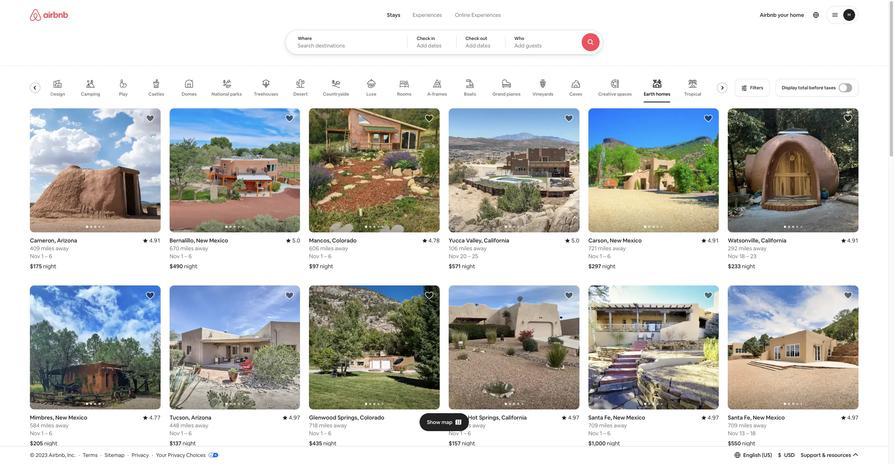 Task type: vqa. For each thing, say whether or not it's contained in the screenshot.
the Glenwood Springs, Colorado 718 miles away Nov 1 – 6 $435 night
yes



Task type: locate. For each thing, give the bounding box(es) containing it.
check
[[417, 36, 430, 41], [466, 36, 479, 41]]

add to wishlist: mimbres, new mexico image
[[146, 291, 155, 300]]

448
[[170, 422, 179, 429]]

mexico inside santa fe, new mexico 709 miles away nov 13 – 18 $550 night
[[766, 414, 785, 421]]

·
[[79, 452, 80, 458], [101, 452, 102, 458], [128, 452, 129, 458], [152, 452, 153, 458]]

4.97 out of 5 average rating image
[[702, 414, 719, 421], [842, 414, 859, 421]]

miles down carson,
[[598, 245, 612, 252]]

© 2023 airbnb, inc. ·
[[30, 452, 80, 458]]

experiences inside online experiences link
[[472, 12, 501, 18]]

1 springs, from the left
[[479, 414, 500, 421]]

1 dates from the left
[[428, 42, 442, 49]]

privacy left the your
[[132, 452, 149, 458]]

2 horizontal spatial add
[[515, 42, 525, 49]]

1 santa from the left
[[589, 414, 603, 421]]

dates inside the check out add dates
[[477, 42, 491, 49]]

add down experiences button
[[417, 42, 427, 49]]

group
[[14, 73, 740, 102], [30, 108, 161, 233], [170, 108, 300, 233], [309, 108, 440, 233], [449, 108, 580, 233], [589, 108, 719, 233], [728, 108, 859, 233], [30, 286, 161, 410], [170, 286, 300, 410], [309, 286, 440, 410], [449, 286, 580, 410], [589, 286, 719, 410], [728, 286, 859, 410]]

desert up the add to wishlist: bernalillo, new mexico "icon"
[[293, 91, 308, 97]]

–
[[45, 253, 48, 260], [468, 253, 471, 260], [185, 253, 187, 260], [324, 253, 327, 260], [604, 253, 606, 260], [746, 253, 749, 260], [45, 430, 48, 437], [464, 430, 467, 437], [185, 430, 187, 437], [324, 430, 327, 437], [604, 430, 606, 437], [746, 430, 749, 437]]

2 experiences from the left
[[472, 12, 501, 18]]

online experiences link
[[449, 7, 508, 22]]

fe, inside the santa fe, new mexico 709 miles away nov 1 – 6 $1,000 night
[[605, 414, 612, 421]]

group for bernalillo, new mexico 670 miles away nov 1 – 6 $490 night
[[170, 108, 300, 233]]

3 4.91 from the left
[[848, 237, 859, 244]]

1 vertical spatial desert
[[449, 414, 467, 421]]

1 horizontal spatial add to wishlist: santa fe, new mexico image
[[844, 291, 853, 300]]

– inside the tucson, arizona 448 miles away nov 1 – 6 $137 night
[[185, 430, 187, 437]]

718
[[309, 422, 318, 429]]

pianos
[[507, 91, 521, 97]]

1 down mancos,
[[321, 253, 323, 260]]

dates down in
[[428, 42, 442, 49]]

1 add from the left
[[417, 42, 427, 49]]

1 horizontal spatial add
[[466, 42, 476, 49]]

desert
[[293, 91, 308, 97], [449, 414, 467, 421]]

group for santa fe, new mexico 709 miles away nov 1 – 6 $1,000 night
[[589, 286, 719, 410]]

$435
[[309, 440, 322, 447]]

4.97 out of 5 average rating image for santa fe, new mexico 709 miles away nov 13 – 18 $550 night
[[842, 414, 859, 421]]

night right $97
[[320, 263, 333, 270]]

· right terms link
[[101, 452, 102, 458]]

23
[[750, 253, 757, 260]]

2 4.91 from the left
[[708, 237, 719, 244]]

nov down 292
[[728, 253, 738, 260]]

santa inside santa fe, new mexico 709 miles away nov 13 – 18 $550 night
[[728, 414, 743, 421]]

4 · from the left
[[152, 452, 153, 458]]

miles
[[41, 245, 54, 252], [459, 245, 472, 252], [180, 245, 194, 252], [320, 245, 334, 252], [598, 245, 612, 252], [739, 245, 752, 252], [41, 422, 54, 429], [458, 422, 471, 429], [181, 422, 194, 429], [319, 422, 332, 429], [599, 422, 613, 429], [739, 422, 752, 429]]

dates inside the "check in add dates"
[[428, 42, 442, 49]]

mexico for 721 miles away
[[623, 237, 642, 244]]

group for cameron, arizona 409 miles away nov 1 – 6 $175 night
[[30, 108, 161, 233]]

– inside mimbres, new mexico 584 miles away nov 1 – 6 $205 night
[[45, 430, 48, 437]]

1 4.91 out of 5 average rating image from the left
[[143, 237, 161, 244]]

check left in
[[417, 36, 430, 41]]

1 horizontal spatial springs,
[[479, 414, 500, 421]]

$550
[[728, 440, 741, 447]]

display total before taxes
[[782, 85, 836, 91]]

1 up '$137'
[[181, 430, 183, 437]]

miles down glenwood
[[319, 422, 332, 429]]

dates for check out add dates
[[477, 42, 491, 49]]

away inside the carson, new mexico 721 miles away nov 1 – 6 $297 night
[[613, 245, 626, 252]]

desert up 101
[[449, 414, 467, 421]]

1 horizontal spatial 5.0
[[572, 237, 580, 244]]

1 4.97 from the left
[[568, 414, 580, 421]]

1 horizontal spatial desert
[[449, 414, 467, 421]]

1 709 from the left
[[589, 422, 598, 429]]

springs, right hot
[[479, 414, 500, 421]]

5.0 left mancos,
[[292, 237, 300, 244]]

where
[[298, 36, 312, 41]]

filters
[[751, 85, 763, 91]]

new inside bernalillo, new mexico 670 miles away nov 1 – 6 $490 night
[[196, 237, 208, 244]]

0 horizontal spatial check
[[417, 36, 430, 41]]

1 inside the cameron, arizona 409 miles away nov 1 – 6 $175 night
[[41, 253, 44, 260]]

away inside the mancos, colorado 606 miles away nov 1 – 6 $97 night
[[335, 245, 348, 252]]

miles up "20"
[[459, 245, 472, 252]]

1 inside glenwood springs, colorado 718 miles away nov 1 – 6 $435 night
[[321, 430, 323, 437]]

1 4.97 out of 5 average rating image from the left
[[702, 414, 719, 421]]

add to wishlist: cameron, arizona image
[[146, 114, 155, 123]]

0 horizontal spatial add
[[417, 42, 427, 49]]

national parks
[[212, 91, 242, 97]]

5.0 out of 5 average rating image
[[566, 237, 580, 244], [286, 237, 300, 244]]

nov down 101
[[449, 430, 459, 437]]

your privacy choices link
[[156, 452, 218, 459]]

add to wishlist: bernalillo, new mexico image
[[285, 114, 294, 123]]

1 vertical spatial colorado
[[360, 414, 385, 421]]

miles down mimbres, at the left bottom
[[41, 422, 54, 429]]

night right $297
[[603, 263, 616, 270]]

miles down hot
[[458, 422, 471, 429]]

1 inside the tucson, arizona 448 miles away nov 1 – 6 $137 night
[[181, 430, 183, 437]]

valley,
[[466, 237, 483, 244]]

· right inc.
[[79, 452, 80, 458]]

arizona inside the tucson, arizona 448 miles away nov 1 – 6 $137 night
[[191, 414, 212, 421]]

0 horizontal spatial santa
[[589, 414, 603, 421]]

carson, new mexico 721 miles away nov 1 – 6 $297 night
[[589, 237, 642, 270]]

santa
[[589, 414, 603, 421], [728, 414, 743, 421]]

night right $490
[[184, 263, 197, 270]]

add to wishlist: carson, new mexico image
[[704, 114, 713, 123]]

1 up $175
[[41, 253, 44, 260]]

4.91 out of 5 average rating image left bernalillo,
[[143, 237, 161, 244]]

miles inside the carson, new mexico 721 miles away nov 1 – 6 $297 night
[[598, 245, 612, 252]]

resources
[[827, 452, 851, 459]]

add down who
[[515, 42, 525, 49]]

0 horizontal spatial experiences
[[413, 12, 442, 18]]

night right $175
[[43, 263, 56, 270]]

dates down out
[[477, 42, 491, 49]]

tucson, arizona 448 miles away nov 1 – 6 $137 night
[[170, 414, 212, 447]]

1 up $490
[[181, 253, 183, 260]]

709 up $550 on the right bottom of page
[[728, 422, 738, 429]]

2 privacy from the left
[[168, 452, 185, 458]]

show map
[[427, 419, 453, 426]]

6 inside the cameron, arizona 409 miles away nov 1 – 6 $175 night
[[49, 253, 52, 260]]

night inside glenwood springs, colorado 718 miles away nov 1 – 6 $435 night
[[323, 440, 337, 447]]

0 vertical spatial arizona
[[57, 237, 77, 244]]

6 inside desert hot springs, california 101 miles away nov 1 – 6 $157 night
[[468, 430, 471, 437]]

fe, up 13
[[744, 414, 752, 421]]

1 horizontal spatial 4.97 out of 5 average rating image
[[562, 414, 580, 421]]

arizona for 448 miles away
[[191, 414, 212, 421]]

night up your privacy choices link
[[183, 440, 196, 447]]

bernalillo,
[[170, 237, 195, 244]]

1 horizontal spatial privacy
[[168, 452, 185, 458]]

1 4.97 out of 5 average rating image from the left
[[562, 414, 580, 421]]

0 horizontal spatial colorado
[[332, 237, 357, 244]]

mexico inside the carson, new mexico 721 miles away nov 1 – 6 $297 night
[[623, 237, 642, 244]]

0 horizontal spatial 4.97 out of 5 average rating image
[[702, 414, 719, 421]]

0 horizontal spatial arizona
[[57, 237, 77, 244]]

606
[[309, 245, 319, 252]]

group for mimbres, new mexico 584 miles away nov 1 – 6 $205 night
[[30, 286, 161, 410]]

1 horizontal spatial 5.0 out of 5 average rating image
[[566, 237, 580, 244]]

miles inside glenwood springs, colorado 718 miles away nov 1 – 6 $435 night
[[319, 422, 332, 429]]

4.97 for santa fe, new mexico 709 miles away nov 13 – 18 $550 night
[[848, 414, 859, 421]]

earth
[[644, 91, 655, 97]]

night right "$157"
[[462, 440, 475, 447]]

night right $1,000
[[607, 440, 620, 447]]

check inside the check out add dates
[[466, 36, 479, 41]]

1 horizontal spatial experiences
[[472, 12, 501, 18]]

nov inside santa fe, new mexico 709 miles away nov 13 – 18 $550 night
[[728, 430, 738, 437]]

2 4.97 out of 5 average rating image from the left
[[283, 414, 300, 421]]

6 inside glenwood springs, colorado 718 miles away nov 1 – 6 $435 night
[[328, 430, 332, 437]]

6 inside mimbres, new mexico 584 miles away nov 1 – 6 $205 night
[[49, 430, 52, 437]]

domes
[[182, 91, 197, 97]]

3 add from the left
[[515, 42, 525, 49]]

2 springs, from the left
[[338, 414, 359, 421]]

treehouses
[[254, 91, 278, 97]]

display
[[782, 85, 797, 91]]

camping
[[81, 91, 100, 97]]

stays tab panel
[[286, 30, 624, 55]]

out
[[480, 36, 488, 41]]

fe, inside santa fe, new mexico 709 miles away nov 13 – 18 $550 night
[[744, 414, 752, 421]]

new for bernalillo,
[[196, 237, 208, 244]]

1
[[41, 253, 44, 260], [181, 253, 183, 260], [321, 253, 323, 260], [600, 253, 602, 260], [41, 430, 44, 437], [460, 430, 463, 437], [181, 430, 183, 437], [321, 430, 323, 437], [600, 430, 602, 437]]

1 5.0 from the left
[[572, 237, 580, 244]]

earth homes
[[644, 91, 671, 97]]

nov inside the mancos, colorado 606 miles away nov 1 – 6 $97 night
[[309, 253, 319, 260]]

4.77 out of 5 average rating image
[[143, 414, 161, 421]]

4.91 out of 5 average rating image for cameron, arizona 409 miles away nov 1 – 6 $175 night
[[143, 237, 161, 244]]

5.0 for mexico
[[292, 237, 300, 244]]

santa up 13
[[728, 414, 743, 421]]

5.0 out of 5 average rating image left carson,
[[566, 237, 580, 244]]

desert for desert
[[293, 91, 308, 97]]

creative spaces
[[598, 91, 632, 97]]

– inside the carson, new mexico 721 miles away nov 1 – 6 $297 night
[[604, 253, 606, 260]]

1 up $205
[[41, 430, 44, 437]]

new inside the santa fe, new mexico 709 miles away nov 1 – 6 $1,000 night
[[613, 414, 625, 421]]

arizona inside the cameron, arizona 409 miles away nov 1 – 6 $175 night
[[57, 237, 77, 244]]

away inside yucca valley, california 106 miles away nov 20 – 25 $571 night
[[474, 245, 487, 252]]

$157
[[449, 440, 461, 447]]

add down online experiences on the top of page
[[466, 42, 476, 49]]

1 fe, from the left
[[605, 414, 612, 421]]

miles down cameron,
[[41, 245, 54, 252]]

4.91 out of 5 average rating image left watsonville,
[[702, 237, 719, 244]]

arizona right tucson,
[[191, 414, 212, 421]]

profile element
[[519, 0, 859, 30]]

nov down 718
[[309, 430, 319, 437]]

nov down 584
[[30, 430, 40, 437]]

springs, right glenwood
[[338, 414, 359, 421]]

mancos,
[[309, 237, 331, 244]]

1 up $435
[[321, 430, 323, 437]]

1 inside the mancos, colorado 606 miles away nov 1 – 6 $97 night
[[321, 253, 323, 260]]

luxe
[[367, 91, 377, 97]]

miles inside the santa fe, new mexico 709 miles away nov 1 – 6 $1,000 night
[[599, 422, 613, 429]]

4.97 out of 5 average rating image for tucson, arizona 448 miles away nov 1 – 6 $137 night
[[283, 414, 300, 421]]

1 horizontal spatial 4.97 out of 5 average rating image
[[842, 414, 859, 421]]

away inside bernalillo, new mexico 670 miles away nov 1 – 6 $490 night
[[195, 245, 208, 252]]

1 horizontal spatial check
[[466, 36, 479, 41]]

experiences up in
[[413, 12, 442, 18]]

miles down tucson,
[[181, 422, 194, 429]]

1 up $297
[[600, 253, 602, 260]]

santa inside the santa fe, new mexico 709 miles away nov 1 – 6 $1,000 night
[[589, 414, 603, 421]]

night inside bernalillo, new mexico 670 miles away nov 1 – 6 $490 night
[[184, 263, 197, 270]]

night down 23
[[742, 263, 756, 270]]

4.97 out of 5 average rating image
[[562, 414, 580, 421], [283, 414, 300, 421]]

colorado inside glenwood springs, colorado 718 miles away nov 1 – 6 $435 night
[[360, 414, 385, 421]]

nov down 409
[[30, 253, 40, 260]]

add for check out add dates
[[466, 42, 476, 49]]

· left 'privacy' link
[[128, 452, 129, 458]]

nov down 721
[[589, 253, 599, 260]]

5.0 out of 5 average rating image for mexico
[[286, 237, 300, 244]]

check left out
[[466, 36, 479, 41]]

countryside
[[323, 91, 349, 97]]

1 horizontal spatial 4.91
[[708, 237, 719, 244]]

2 4.91 out of 5 average rating image from the left
[[702, 237, 719, 244]]

709 inside santa fe, new mexico 709 miles away nov 13 – 18 $550 night
[[728, 422, 738, 429]]

1 add to wishlist: santa fe, new mexico image from the left
[[704, 291, 713, 300]]

desert hot springs, california 101 miles away nov 1 – 6 $157 night
[[449, 414, 527, 447]]

privacy down '$137'
[[168, 452, 185, 458]]

miles inside the cameron, arizona 409 miles away nov 1 – 6 $175 night
[[41, 245, 54, 252]]

away inside the santa fe, new mexico 709 miles away nov 1 – 6 $1,000 night
[[614, 422, 627, 429]]

5.0 out of 5 average rating image left mancos,
[[286, 237, 300, 244]]

miles up 13
[[739, 422, 752, 429]]

springs, inside desert hot springs, california 101 miles away nov 1 – 6 $157 night
[[479, 414, 500, 421]]

night inside the tucson, arizona 448 miles away nov 1 – 6 $137 night
[[183, 440, 196, 447]]

$175
[[30, 263, 42, 270]]

0 horizontal spatial 4.91
[[149, 237, 161, 244]]

night down "20"
[[462, 263, 475, 270]]

2 5.0 from the left
[[292, 237, 300, 244]]

your
[[778, 12, 789, 18]]

colorado
[[332, 237, 357, 244], [360, 414, 385, 421]]

add inside the check out add dates
[[466, 42, 476, 49]]

cameron, arizona 409 miles away nov 1 – 6 $175 night
[[30, 237, 77, 270]]

vineyards
[[533, 91, 554, 97]]

709 up $1,000
[[589, 422, 598, 429]]

4.91 out of 5 average rating image
[[143, 237, 161, 244], [702, 237, 719, 244]]

2 check from the left
[[466, 36, 479, 41]]

dates
[[428, 42, 442, 49], [477, 42, 491, 49]]

miles up $1,000
[[599, 422, 613, 429]]

night inside watsonville, california 292 miles away nov 18 – 23 $233 night
[[742, 263, 756, 270]]

0 horizontal spatial 5.0 out of 5 average rating image
[[286, 237, 300, 244]]

taxes
[[825, 85, 836, 91]]

1 horizontal spatial santa
[[728, 414, 743, 421]]

5.0 left carson,
[[572, 237, 580, 244]]

new inside the carson, new mexico 721 miles away nov 1 – 6 $297 night
[[610, 237, 622, 244]]

709 for nov 1 – 6
[[589, 422, 598, 429]]

1 check from the left
[[417, 36, 430, 41]]

group for tucson, arizona 448 miles away nov 1 – 6 $137 night
[[170, 286, 300, 410]]

0 horizontal spatial 709
[[589, 422, 598, 429]]

desert for desert hot springs, california 101 miles away nov 1 – 6 $157 night
[[449, 414, 467, 421]]

add inside the "check in add dates"
[[417, 42, 427, 49]]

2 add to wishlist: santa fe, new mexico image from the left
[[844, 291, 853, 300]]

fe, up $1,000
[[605, 414, 612, 421]]

santa fe, new mexico 709 miles away nov 13 – 18 $550 night
[[728, 414, 785, 447]]

away inside santa fe, new mexico 709 miles away nov 13 – 18 $550 night
[[754, 422, 767, 429]]

1 horizontal spatial 709
[[728, 422, 738, 429]]

group for yucca valley, california 106 miles away nov 20 – 25 $571 night
[[449, 108, 580, 233]]

2 horizontal spatial 4.91
[[848, 237, 859, 244]]

1 horizontal spatial dates
[[477, 42, 491, 49]]

new for mimbres,
[[55, 414, 67, 421]]

1 4.91 from the left
[[149, 237, 161, 244]]

night up © 2023 airbnb, inc. ·
[[44, 440, 57, 447]]

4.78 out of 5 average rating image
[[423, 237, 440, 244]]

arizona for 409 miles away
[[57, 237, 77, 244]]

$97
[[309, 263, 319, 270]]

add to wishlist: mancos, colorado image
[[425, 114, 434, 123]]

3 4.97 from the left
[[708, 414, 719, 421]]

2 santa from the left
[[728, 414, 743, 421]]

1 horizontal spatial fe,
[[744, 414, 752, 421]]

0 horizontal spatial add to wishlist: santa fe, new mexico image
[[704, 291, 713, 300]]

2 709 from the left
[[728, 422, 738, 429]]

1 horizontal spatial arizona
[[191, 414, 212, 421]]

fe,
[[605, 414, 612, 421], [744, 414, 752, 421]]

0 horizontal spatial fe,
[[605, 414, 612, 421]]

2 add from the left
[[466, 42, 476, 49]]

1 vertical spatial 18
[[750, 430, 756, 437]]

experiences
[[413, 12, 442, 18], [472, 12, 501, 18]]

nov inside the santa fe, new mexico 709 miles away nov 1 – 6 $1,000 night
[[589, 430, 599, 437]]

18 right 13
[[750, 430, 756, 437]]

– inside santa fe, new mexico 709 miles away nov 13 – 18 $550 night
[[746, 430, 749, 437]]

– inside glenwood springs, colorado 718 miles away nov 1 – 6 $435 night
[[324, 430, 327, 437]]

0 horizontal spatial springs,
[[338, 414, 359, 421]]

nov down 670
[[170, 253, 180, 260]]

night inside santa fe, new mexico 709 miles away nov 13 – 18 $550 night
[[742, 440, 756, 447]]

nov down 448
[[170, 430, 180, 437]]

1 up "$157"
[[460, 430, 463, 437]]

california inside watsonville, california 292 miles away nov 18 – 23 $233 night
[[761, 237, 787, 244]]

add to wishlist: santa fe, new mexico image
[[704, 291, 713, 300], [844, 291, 853, 300]]

night up english on the bottom right of page
[[742, 440, 756, 447]]

20
[[460, 253, 467, 260]]

18 left 23
[[740, 253, 745, 260]]

2 4.97 out of 5 average rating image from the left
[[842, 414, 859, 421]]

0 vertical spatial 18
[[740, 253, 745, 260]]

709
[[589, 422, 598, 429], [728, 422, 738, 429]]

nov up $1,000
[[589, 430, 599, 437]]

1 up $1,000
[[600, 430, 602, 437]]

0 horizontal spatial privacy
[[132, 452, 149, 458]]

1 experiences from the left
[[413, 12, 442, 18]]

· left the your
[[152, 452, 153, 458]]

0 horizontal spatial 5.0
[[292, 237, 300, 244]]

2 dates from the left
[[477, 42, 491, 49]]

mimbres, new mexico 584 miles away nov 1 – 6 $205 night
[[30, 414, 87, 447]]

a-frames
[[427, 91, 447, 97]]

0 vertical spatial desert
[[293, 91, 308, 97]]

add
[[417, 42, 427, 49], [466, 42, 476, 49], [515, 42, 525, 49]]

0 horizontal spatial 18
[[740, 253, 745, 260]]

santa up $1,000
[[589, 414, 603, 421]]

miles down bernalillo,
[[180, 245, 194, 252]]

nov down 606
[[309, 253, 319, 260]]

1 5.0 out of 5 average rating image from the left
[[566, 237, 580, 244]]

parks
[[230, 91, 242, 97]]

4 4.97 from the left
[[848, 414, 859, 421]]

709 inside the santa fe, new mexico 709 miles away nov 1 – 6 $1,000 night
[[589, 422, 598, 429]]

desert inside desert hot springs, california 101 miles away nov 1 – 6 $157 night
[[449, 414, 467, 421]]

709 for nov 13 – 18
[[728, 422, 738, 429]]

nov inside yucca valley, california 106 miles away nov 20 – 25 $571 night
[[449, 253, 459, 260]]

iconic cities
[[715, 91, 740, 97]]

1 horizontal spatial 4.91 out of 5 average rating image
[[702, 237, 719, 244]]

fe, for 18
[[744, 414, 752, 421]]

miles down watsonville,
[[739, 245, 752, 252]]

airbnb your home
[[760, 12, 804, 18]]

away inside mimbres, new mexico 584 miles away nov 1 – 6 $205 night
[[55, 422, 69, 429]]

1 horizontal spatial 18
[[750, 430, 756, 437]]

$490
[[170, 263, 183, 270]]

miles inside yucca valley, california 106 miles away nov 20 – 25 $571 night
[[459, 245, 472, 252]]

add to wishlist: watsonville, california image
[[844, 114, 853, 123]]

0 horizontal spatial desert
[[293, 91, 308, 97]]

away inside glenwood springs, colorado 718 miles away nov 1 – 6 $435 night
[[334, 422, 347, 429]]

1 vertical spatial arizona
[[191, 414, 212, 421]]

5.0 for california
[[572, 237, 580, 244]]

night inside the carson, new mexico 721 miles away nov 1 – 6 $297 night
[[603, 263, 616, 270]]

mexico inside mimbres, new mexico 584 miles away nov 1 – 6 $205 night
[[68, 414, 87, 421]]

arizona right cameron,
[[57, 237, 77, 244]]

colorado inside the mancos, colorado 606 miles away nov 1 – 6 $97 night
[[332, 237, 357, 244]]

night right $435
[[323, 440, 337, 447]]

nov down 106
[[449, 253, 459, 260]]

0 vertical spatial colorado
[[332, 237, 357, 244]]

experiences right online
[[472, 12, 501, 18]]

none search field containing stays
[[286, 0, 624, 55]]

nov left 13
[[728, 430, 738, 437]]

mexico
[[209, 237, 228, 244], [623, 237, 642, 244], [68, 414, 87, 421], [627, 414, 645, 421], [766, 414, 785, 421]]

None search field
[[286, 0, 624, 55]]

$1,000
[[589, 440, 606, 447]]

0 horizontal spatial 4.97 out of 5 average rating image
[[283, 414, 300, 421]]

2 fe, from the left
[[744, 414, 752, 421]]

new inside mimbres, new mexico 584 miles away nov 1 – 6 $205 night
[[55, 414, 67, 421]]

2 4.97 from the left
[[289, 414, 300, 421]]

0 horizontal spatial 4.91 out of 5 average rating image
[[143, 237, 161, 244]]

filters button
[[735, 79, 770, 97]]

1 privacy from the left
[[132, 452, 149, 458]]

0 horizontal spatial dates
[[428, 42, 442, 49]]

check for check out add dates
[[466, 36, 479, 41]]

1 horizontal spatial colorado
[[360, 414, 385, 421]]

miles down mancos,
[[320, 245, 334, 252]]

1 inside mimbres, new mexico 584 miles away nov 1 – 6 $205 night
[[41, 430, 44, 437]]

check inside the "check in add dates"
[[417, 36, 430, 41]]

2 5.0 out of 5 average rating image from the left
[[286, 237, 300, 244]]

support
[[801, 452, 821, 459]]

4.91 out of 5 average rating image
[[842, 237, 859, 244]]



Task type: describe. For each thing, give the bounding box(es) containing it.
– inside desert hot springs, california 101 miles away nov 1 – 6 $157 night
[[464, 430, 467, 437]]

play
[[119, 91, 128, 97]]

– inside the santa fe, new mexico 709 miles away nov 1 – 6 $1,000 night
[[604, 430, 606, 437]]

4.88 out of 5 average rating image
[[423, 414, 440, 421]]

support & resources button
[[801, 452, 859, 459]]

santa fe, new mexico 709 miles away nov 1 – 6 $1,000 night
[[589, 414, 645, 447]]

miles inside the tucson, arizona 448 miles away nov 1 – 6 $137 night
[[181, 422, 194, 429]]

night inside the cameron, arizona 409 miles away nov 1 – 6 $175 night
[[43, 263, 56, 270]]

creative
[[598, 91, 616, 97]]

who add guests
[[515, 36, 542, 49]]

california inside desert hot springs, california 101 miles away nov 1 – 6 $157 night
[[502, 414, 527, 421]]

in
[[431, 36, 435, 41]]

&
[[822, 452, 826, 459]]

nov inside watsonville, california 292 miles away nov 18 – 23 $233 night
[[728, 253, 738, 260]]

new for carson,
[[610, 237, 622, 244]]

guests
[[526, 42, 542, 49]]

miles inside watsonville, california 292 miles away nov 18 – 23 $233 night
[[739, 245, 752, 252]]

add to wishlist: tucson, arizona image
[[285, 291, 294, 300]]

1 inside the carson, new mexico 721 miles away nov 1 – 6 $297 night
[[600, 253, 602, 260]]

stays button
[[381, 7, 406, 22]]

glenwood springs, colorado 718 miles away nov 1 – 6 $435 night
[[309, 414, 385, 447]]

watsonville,
[[728, 237, 760, 244]]

4.97 for desert hot springs, california 101 miles away nov 1 – 6 $157 night
[[568, 414, 580, 421]]

group for santa fe, new mexico 709 miles away nov 13 – 18 $550 night
[[728, 286, 859, 410]]

add for check in add dates
[[417, 42, 427, 49]]

watsonville, california 292 miles away nov 18 – 23 $233 night
[[728, 237, 787, 270]]

boats
[[464, 91, 476, 97]]

$297
[[589, 263, 601, 270]]

4.91 for cameron, arizona 409 miles away nov 1 – 6 $175 night
[[149, 237, 161, 244]]

mexico for 584 miles away
[[68, 414, 87, 421]]

409
[[30, 245, 40, 252]]

add to wishlist: santa fe, new mexico image for santa fe, new mexico 709 miles away nov 13 – 18 $550 night
[[844, 291, 853, 300]]

$
[[778, 452, 781, 459]]

4.77
[[149, 414, 161, 421]]

terms link
[[83, 452, 98, 458]]

4.97 for tucson, arizona 448 miles away nov 1 – 6 $137 night
[[289, 414, 300, 421]]

california inside yucca valley, california 106 miles away nov 20 – 25 $571 night
[[484, 237, 509, 244]]

glenwood
[[309, 414, 336, 421]]

airbnb your home link
[[756, 7, 809, 23]]

nov inside desert hot springs, california 101 miles away nov 1 – 6 $157 night
[[449, 430, 459, 437]]

dates for check in add dates
[[428, 42, 442, 49]]

nov inside glenwood springs, colorado 718 miles away nov 1 – 6 $435 night
[[309, 430, 319, 437]]

6 inside the tucson, arizona 448 miles away nov 1 – 6 $137 night
[[189, 430, 192, 437]]

mimbres,
[[30, 414, 54, 421]]

cameron,
[[30, 237, 56, 244]]

castles
[[149, 91, 164, 97]]

new inside santa fe, new mexico 709 miles away nov 13 – 18 $550 night
[[753, 414, 765, 421]]

292
[[728, 245, 738, 252]]

airbnb
[[760, 12, 777, 18]]

map
[[442, 419, 453, 426]]

4.97 out of 5 average rating image for santa fe, new mexico 709 miles away nov 1 – 6 $1,000 night
[[702, 414, 719, 421]]

add to wishlist: glenwood springs, colorado image
[[425, 291, 434, 300]]

nov inside the tucson, arizona 448 miles away nov 1 – 6 $137 night
[[170, 430, 180, 437]]

– inside the mancos, colorado 606 miles away nov 1 – 6 $97 night
[[324, 253, 327, 260]]

1 inside desert hot springs, california 101 miles away nov 1 – 6 $157 night
[[460, 430, 463, 437]]

6 inside bernalillo, new mexico 670 miles away nov 1 – 6 $490 night
[[189, 253, 192, 260]]

night inside the mancos, colorado 606 miles away nov 1 – 6 $97 night
[[320, 263, 333, 270]]

online experiences
[[455, 12, 501, 18]]

check in add dates
[[417, 36, 442, 49]]

home
[[790, 12, 804, 18]]

2023
[[36, 452, 48, 458]]

rooms
[[397, 91, 412, 97]]

inc.
[[67, 452, 76, 458]]

add to wishlist: santa fe, new mexico image for santa fe, new mexico 709 miles away nov 1 – 6 $1,000 night
[[704, 291, 713, 300]]

caves
[[570, 91, 582, 97]]

13
[[740, 430, 745, 437]]

mexico for 670 miles away
[[209, 237, 228, 244]]

santa for santa fe, new mexico 709 miles away nov 13 – 18 $550 night
[[728, 414, 743, 421]]

hot
[[468, 414, 478, 421]]

away inside the cameron, arizona 409 miles away nov 1 – 6 $175 night
[[56, 245, 69, 252]]

cities
[[729, 91, 740, 97]]

group for desert hot springs, california 101 miles away nov 1 – 6 $157 night
[[449, 286, 580, 410]]

design
[[50, 91, 65, 97]]

18 inside santa fe, new mexico 709 miles away nov 13 – 18 $550 night
[[750, 430, 756, 437]]

miles inside mimbres, new mexico 584 miles away nov 1 – 6 $205 night
[[41, 422, 54, 429]]

miles inside the mancos, colorado 606 miles away nov 1 – 6 $97 night
[[320, 245, 334, 252]]

nov inside the cameron, arizona 409 miles away nov 1 – 6 $175 night
[[30, 253, 40, 260]]

group for watsonville, california 292 miles away nov 18 – 23 $233 night
[[728, 108, 859, 233]]

display total before taxes button
[[776, 79, 859, 97]]

nov inside mimbres, new mexico 584 miles away nov 1 – 6 $205 night
[[30, 430, 40, 437]]

experiences inside experiences button
[[413, 12, 442, 18]]

springs, inside glenwood springs, colorado 718 miles away nov 1 – 6 $435 night
[[338, 414, 359, 421]]

106
[[449, 245, 458, 252]]

miles inside desert hot springs, california 101 miles away nov 1 – 6 $157 night
[[458, 422, 471, 429]]

Where field
[[298, 42, 396, 49]]

choices
[[186, 452, 206, 458]]

4.91 out of 5 average rating image for carson, new mexico 721 miles away nov 1 – 6 $297 night
[[702, 237, 719, 244]]

add inside "who add guests"
[[515, 42, 525, 49]]

101
[[449, 422, 457, 429]]

4.91 for watsonville, california 292 miles away nov 18 – 23 $233 night
[[848, 237, 859, 244]]

away inside the tucson, arizona 448 miles away nov 1 – 6 $137 night
[[195, 422, 208, 429]]

yucca
[[449, 237, 465, 244]]

terms · sitemap · privacy
[[83, 452, 149, 458]]

terms
[[83, 452, 98, 458]]

©
[[30, 452, 34, 458]]

away inside watsonville, california 292 miles away nov 18 – 23 $233 night
[[754, 245, 767, 252]]

4.97 for santa fe, new mexico 709 miles away nov 1 – 6 $1,000 night
[[708, 414, 719, 421]]

4.91 for carson, new mexico 721 miles away nov 1 – 6 $297 night
[[708, 237, 719, 244]]

18 inside watsonville, california 292 miles away nov 18 – 23 $233 night
[[740, 253, 745, 260]]

(us)
[[762, 452, 772, 459]]

– inside the cameron, arizona 409 miles away nov 1 – 6 $175 night
[[45, 253, 48, 260]]

mancos, colorado 606 miles away nov 1 – 6 $97 night
[[309, 237, 357, 270]]

fe, for 6
[[605, 414, 612, 421]]

show
[[427, 419, 441, 426]]

– inside watsonville, california 292 miles away nov 18 – 23 $233 night
[[746, 253, 749, 260]]

english (us)
[[744, 452, 772, 459]]

1 · from the left
[[79, 452, 80, 458]]

before
[[809, 85, 824, 91]]

miles inside bernalillo, new mexico 670 miles away nov 1 – 6 $490 night
[[180, 245, 194, 252]]

experiences button
[[406, 7, 449, 22]]

– inside yucca valley, california 106 miles away nov 20 – 25 $571 night
[[468, 253, 471, 260]]

group for carson, new mexico 721 miles away nov 1 – 6 $297 night
[[589, 108, 719, 233]]

$137
[[170, 440, 181, 447]]

privacy link
[[132, 452, 149, 458]]

6 inside the carson, new mexico 721 miles away nov 1 – 6 $297 night
[[608, 253, 611, 260]]

6 inside the mancos, colorado 606 miles away nov 1 – 6 $97 night
[[328, 253, 332, 260]]

nov inside the carson, new mexico 721 miles away nov 1 – 6 $297 night
[[589, 253, 599, 260]]

group for mancos, colorado 606 miles away nov 1 – 6 $97 night
[[309, 108, 440, 233]]

support & resources
[[801, 452, 851, 459]]

4.88
[[429, 414, 440, 421]]

tropical
[[685, 91, 702, 97]]

total
[[798, 85, 808, 91]]

nov inside bernalillo, new mexico 670 miles away nov 1 – 6 $490 night
[[170, 253, 180, 260]]

homes
[[656, 91, 671, 97]]

$571
[[449, 263, 461, 270]]

– inside bernalillo, new mexico 670 miles away nov 1 – 6 $490 night
[[185, 253, 187, 260]]

$233
[[728, 263, 741, 270]]

away inside desert hot springs, california 101 miles away nov 1 – 6 $157 night
[[473, 422, 486, 429]]

santa for santa fe, new mexico 709 miles away nov 1 – 6 $1,000 night
[[589, 414, 603, 421]]

night inside the santa fe, new mexico 709 miles away nov 1 – 6 $1,000 night
[[607, 440, 620, 447]]

night inside mimbres, new mexico 584 miles away nov 1 – 6 $205 night
[[44, 440, 57, 447]]

stays
[[387, 12, 400, 18]]

show map button
[[420, 413, 469, 431]]

usd
[[784, 452, 795, 459]]

3 · from the left
[[128, 452, 129, 458]]

a-
[[427, 91, 432, 97]]

carson,
[[589, 237, 609, 244]]

your
[[156, 452, 167, 458]]

add to wishlist: desert hot springs, california image
[[565, 291, 574, 300]]

miles inside santa fe, new mexico 709 miles away nov 13 – 18 $550 night
[[739, 422, 752, 429]]

night inside desert hot springs, california 101 miles away nov 1 – 6 $157 night
[[462, 440, 475, 447]]

1 inside bernalillo, new mexico 670 miles away nov 1 – 6 $490 night
[[181, 253, 183, 260]]

night inside yucca valley, california 106 miles away nov 20 – 25 $571 night
[[462, 263, 475, 270]]

grand pianos
[[493, 91, 521, 97]]

add to wishlist: yucca valley, california image
[[565, 114, 574, 123]]

4.97 out of 5 average rating image for desert hot springs, california 101 miles away nov 1 – 6 $157 night
[[562, 414, 580, 421]]

5.0 out of 5 average rating image for california
[[566, 237, 580, 244]]

2 · from the left
[[101, 452, 102, 458]]

yucca valley, california 106 miles away nov 20 – 25 $571 night
[[449, 237, 509, 270]]

sitemap
[[105, 452, 125, 458]]

6 inside the santa fe, new mexico 709 miles away nov 1 – 6 $1,000 night
[[608, 430, 611, 437]]

what can we help you find? tab list
[[381, 7, 449, 22]]

group containing national parks
[[14, 73, 740, 102]]

mexico inside the santa fe, new mexico 709 miles away nov 1 – 6 $1,000 night
[[627, 414, 645, 421]]

1 inside the santa fe, new mexico 709 miles away nov 1 – 6 $1,000 night
[[600, 430, 602, 437]]

frames
[[432, 91, 447, 97]]

group for glenwood springs, colorado 718 miles away nov 1 – 6 $435 night
[[309, 286, 440, 410]]

sitemap link
[[105, 452, 125, 458]]

check for check in add dates
[[417, 36, 430, 41]]



